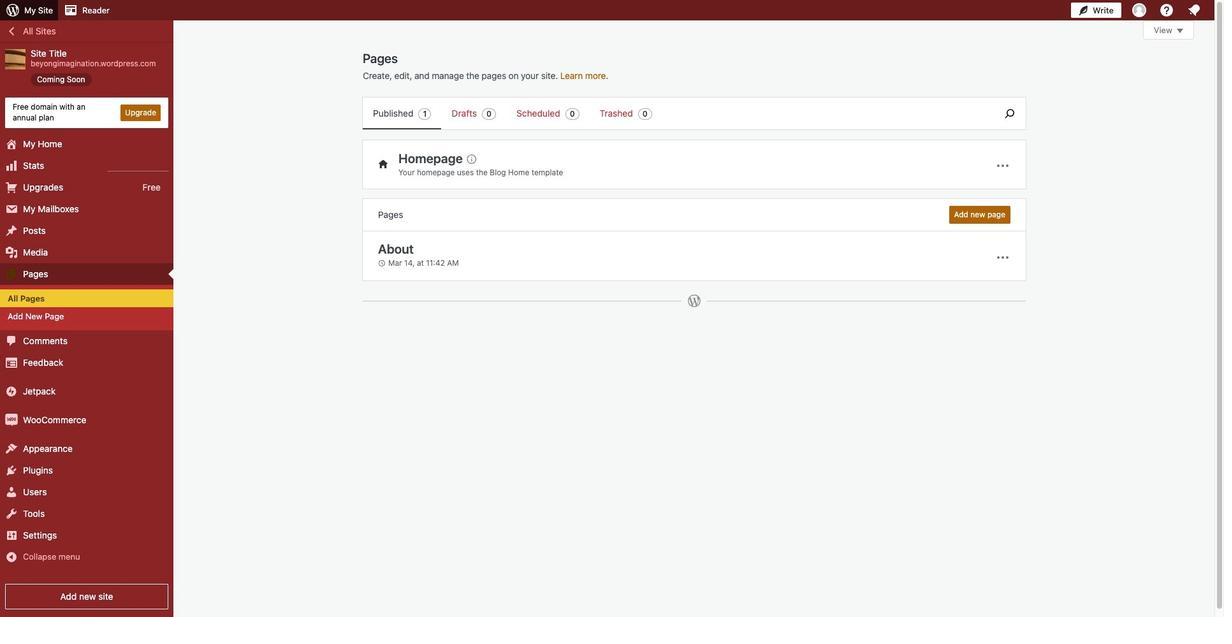 Task type: locate. For each thing, give the bounding box(es) containing it.
img image
[[5, 385, 18, 398], [5, 414, 18, 427]]

toggle menu image
[[995, 250, 1011, 265]]

help image
[[1159, 3, 1175, 18]]

1 img image from the top
[[5, 385, 18, 398]]

None search field
[[994, 98, 1026, 129]]

highest hourly views 0 image
[[108, 163, 168, 171]]

0 vertical spatial img image
[[5, 385, 18, 398]]

1 vertical spatial img image
[[5, 414, 18, 427]]

main content
[[363, 20, 1194, 321]]

more information image
[[465, 153, 477, 164]]

menu
[[363, 98, 988, 129]]



Task type: vqa. For each thing, say whether or not it's contained in the screenshot.
1st img from the bottom
yes



Task type: describe. For each thing, give the bounding box(es) containing it.
closed image
[[1177, 29, 1183, 33]]

my profile image
[[1132, 3, 1146, 17]]

toggle menu image
[[995, 158, 1011, 173]]

2 img image from the top
[[5, 414, 18, 427]]

manage your notifications image
[[1187, 3, 1202, 18]]

open search image
[[994, 106, 1026, 121]]



